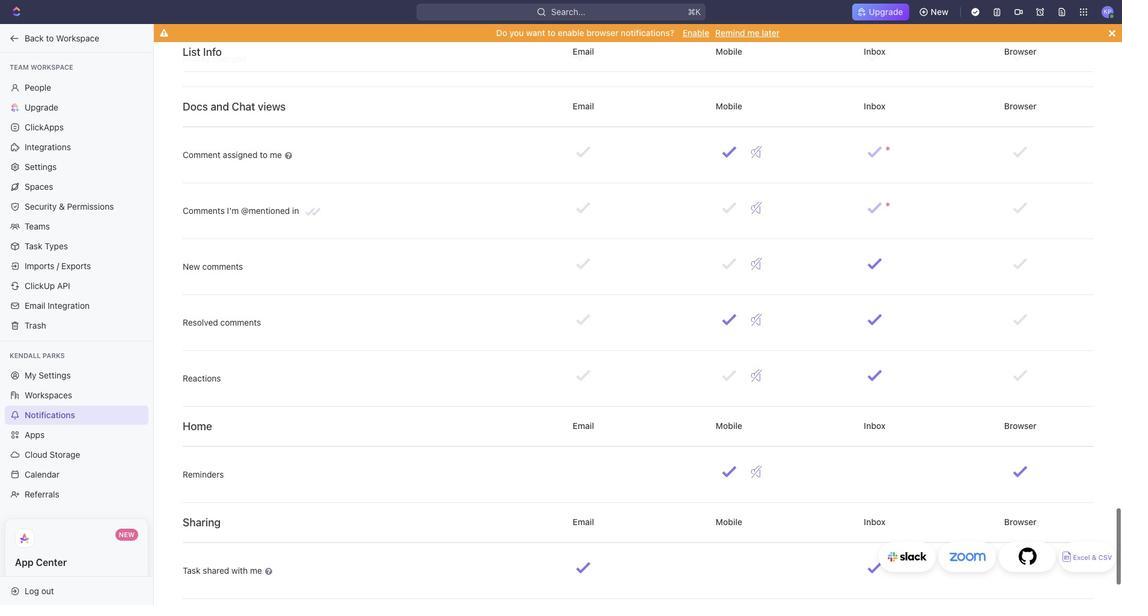 Task type: describe. For each thing, give the bounding box(es) containing it.
list info
[[183, 45, 222, 58]]

clickup api link
[[5, 276, 149, 296]]

kp
[[1104, 8, 1112, 15]]

referrals link
[[5, 485, 149, 505]]

/
[[57, 261, 59, 271]]

do
[[497, 28, 508, 38]]

1 vertical spatial settings
[[39, 370, 71, 381]]

back to workspace
[[25, 33, 99, 43]]

@mentioned
[[241, 204, 290, 215]]

you
[[510, 28, 524, 38]]

mobile for sharing
[[714, 516, 745, 526]]

1 browser from the top
[[1003, 46, 1040, 56]]

task types
[[25, 241, 68, 251]]

to inside button
[[46, 33, 54, 43]]

email inside 'link'
[[25, 300, 45, 311]]

comments i'm @mentioned in
[[183, 204, 299, 215]]

parks
[[42, 352, 65, 359]]

enable
[[558, 28, 585, 38]]

home
[[183, 419, 212, 432]]

off image for new comments
[[752, 257, 763, 269]]

1 horizontal spatial to
[[260, 148, 268, 159]]

info
[[203, 45, 222, 58]]

email for home
[[571, 420, 597, 430]]

workspaces
[[25, 390, 72, 401]]

teams link
[[5, 217, 149, 236]]

0 horizontal spatial new
[[119, 531, 135, 539]]

browser for sharing
[[1003, 516, 1040, 526]]

browser
[[587, 28, 619, 38]]

app center
[[15, 557, 67, 568]]

upgrade for the topmost upgrade link
[[869, 7, 904, 17]]

excel & csv link
[[1060, 542, 1117, 573]]

csv
[[1099, 554, 1113, 562]]

my
[[25, 370, 36, 381]]

docs
[[183, 99, 208, 112]]

shared
[[203, 565, 229, 575]]

calendar
[[25, 470, 59, 480]]

security & permissions
[[25, 201, 114, 211]]

2 off image from the top
[[752, 369, 763, 381]]

inbox for home
[[862, 420, 888, 430]]

notifications
[[25, 410, 75, 420]]

comments for resolved comments
[[220, 316, 261, 327]]

1 vertical spatial upgrade link
[[5, 98, 149, 117]]

0 vertical spatial upgrade link
[[852, 4, 910, 20]]

search...
[[551, 7, 586, 17]]

kp button
[[1099, 2, 1118, 22]]

comments for new comments
[[202, 260, 243, 271]]

task shared with me
[[183, 565, 264, 575]]

reminders
[[183, 468, 224, 479]]

me for sharing
[[250, 565, 262, 575]]

permissions
[[67, 201, 114, 211]]

mobile for home
[[714, 420, 745, 430]]

people
[[25, 82, 51, 92]]

new for comments
[[183, 260, 200, 271]]

and
[[211, 99, 229, 112]]

out
[[41, 586, 54, 596]]

new button
[[915, 2, 956, 22]]

1 mobile from the top
[[714, 46, 745, 56]]

notifications link
[[5, 406, 149, 425]]

later
[[762, 28, 780, 38]]

imports / exports
[[25, 261, 91, 271]]

changed
[[213, 52, 247, 62]]

off image for resolved comments
[[752, 313, 763, 325]]

types
[[45, 241, 68, 251]]

apps link
[[5, 426, 149, 445]]

priority
[[183, 52, 211, 62]]

integration
[[48, 300, 90, 311]]

workspaces link
[[5, 386, 149, 405]]

imports
[[25, 261, 54, 271]]

notifications?
[[621, 28, 675, 38]]

settings link
[[5, 157, 149, 177]]

referrals
[[25, 490, 59, 500]]

inbox for docs and chat views
[[862, 100, 888, 110]]

cloud
[[25, 450, 47, 460]]

app
[[15, 557, 34, 568]]

browser for docs and chat views
[[1003, 100, 1040, 110]]

want
[[526, 28, 546, 38]]

reactions
[[183, 372, 221, 382]]

clickup
[[25, 281, 55, 291]]

upgrade for bottom upgrade link
[[25, 102, 58, 112]]

priority changed
[[183, 52, 247, 62]]

people link
[[5, 78, 149, 97]]

log out button
[[5, 582, 143, 601]]

back to workspace button
[[5, 29, 143, 48]]

do you want to enable browser notifications? enable remind me later
[[497, 28, 780, 38]]

kendall
[[10, 352, 41, 359]]

integrations link
[[5, 137, 149, 157]]

teams
[[25, 221, 50, 231]]

team workspace
[[10, 63, 73, 71]]

task for task shared with me
[[183, 565, 201, 575]]

team
[[10, 63, 29, 71]]

excel
[[1074, 554, 1091, 562]]

1 inbox from the top
[[862, 46, 888, 56]]



Task type: vqa. For each thing, say whether or not it's contained in the screenshot.
LineUp to the left
no



Task type: locate. For each thing, give the bounding box(es) containing it.
settings
[[25, 161, 57, 172], [39, 370, 71, 381]]

upgrade
[[869, 7, 904, 17], [25, 102, 58, 112]]

trash
[[25, 320, 46, 330]]

task left shared
[[183, 565, 201, 575]]

2 vertical spatial off image
[[752, 465, 763, 477]]

email for docs and chat views
[[571, 100, 597, 110]]

workspace inside back to workspace button
[[56, 33, 99, 43]]

0 horizontal spatial &
[[59, 201, 65, 211]]

upgrade up clickapps
[[25, 102, 58, 112]]

resolved
[[183, 316, 218, 327]]

4 browser from the top
[[1003, 516, 1040, 526]]

api
[[57, 281, 70, 291]]

storage
[[50, 450, 80, 460]]

1 horizontal spatial upgrade link
[[852, 4, 910, 20]]

2 vertical spatial me
[[250, 565, 262, 575]]

me for docs and chat views
[[270, 148, 282, 159]]

off image
[[752, 201, 763, 213], [752, 369, 763, 381], [752, 465, 763, 477]]

comments
[[183, 204, 225, 215]]

me right "assigned"
[[270, 148, 282, 159]]

1 horizontal spatial me
[[270, 148, 282, 159]]

inbox
[[862, 46, 888, 56], [862, 100, 888, 110], [862, 420, 888, 430], [862, 516, 888, 526]]

comments
[[202, 260, 243, 271], [220, 316, 261, 327]]

2 vertical spatial off image
[[752, 313, 763, 325]]

inbox for sharing
[[862, 516, 888, 526]]

security & permissions link
[[5, 197, 149, 216]]

workspace up people
[[31, 63, 73, 71]]

remind
[[716, 28, 746, 38]]

2 horizontal spatial me
[[748, 28, 760, 38]]

me left the later
[[748, 28, 760, 38]]

me
[[748, 28, 760, 38], [270, 148, 282, 159], [250, 565, 262, 575]]

0 horizontal spatial task
[[25, 241, 42, 251]]

i'm
[[227, 204, 239, 215]]

3 off image from the top
[[752, 465, 763, 477]]

1 off image from the top
[[752, 145, 763, 157]]

assigned
[[223, 148, 258, 159]]

2 horizontal spatial to
[[548, 28, 556, 38]]

cloud storage
[[25, 450, 80, 460]]

new comments
[[183, 260, 243, 271]]

off image
[[752, 145, 763, 157], [752, 257, 763, 269], [752, 313, 763, 325]]

0 vertical spatial comments
[[202, 260, 243, 271]]

email
[[571, 46, 597, 56], [571, 100, 597, 110], [25, 300, 45, 311], [571, 420, 597, 430], [571, 516, 597, 526]]

integrations
[[25, 142, 71, 152]]

settings down the parks on the bottom of the page
[[39, 370, 71, 381]]

0 horizontal spatial me
[[250, 565, 262, 575]]

new
[[931, 7, 949, 17], [183, 260, 200, 271], [119, 531, 135, 539]]

& right security
[[59, 201, 65, 211]]

1 vertical spatial upgrade
[[25, 102, 58, 112]]

3 browser from the top
[[1003, 420, 1040, 430]]

email integration
[[25, 300, 90, 311]]

kendall parks
[[10, 352, 65, 359]]

0 vertical spatial workspace
[[56, 33, 99, 43]]

upgrade link up clickapps link
[[5, 98, 149, 117]]

imports / exports link
[[5, 256, 149, 276]]

2 mobile from the top
[[714, 100, 745, 110]]

clickup api
[[25, 281, 70, 291]]

task types link
[[5, 237, 149, 256]]

2 vertical spatial new
[[119, 531, 135, 539]]

center
[[36, 557, 67, 568]]

new for new 'button'
[[931, 7, 949, 17]]

3 inbox from the top
[[862, 420, 888, 430]]

task for task types
[[25, 241, 42, 251]]

browser
[[1003, 46, 1040, 56], [1003, 100, 1040, 110], [1003, 420, 1040, 430], [1003, 516, 1040, 526]]

exports
[[61, 261, 91, 271]]

task
[[25, 241, 42, 251], [183, 565, 201, 575]]

excel & csv
[[1074, 554, 1113, 562]]

0 horizontal spatial to
[[46, 33, 54, 43]]

me right "with"
[[250, 565, 262, 575]]

to right "assigned"
[[260, 148, 268, 159]]

docs and chat views
[[183, 99, 286, 112]]

1 vertical spatial new
[[183, 260, 200, 271]]

browser for home
[[1003, 420, 1040, 430]]

to
[[548, 28, 556, 38], [46, 33, 54, 43], [260, 148, 268, 159]]

1 vertical spatial &
[[1093, 554, 1097, 562]]

comment
[[183, 148, 221, 159]]

1 vertical spatial off image
[[752, 369, 763, 381]]

1 horizontal spatial new
[[183, 260, 200, 271]]

1 horizontal spatial task
[[183, 565, 201, 575]]

resolved comments
[[183, 316, 261, 327]]

1 vertical spatial task
[[183, 565, 201, 575]]

email integration link
[[5, 296, 149, 315]]

cloud storage link
[[5, 446, 149, 465]]

0 horizontal spatial upgrade
[[25, 102, 58, 112]]

⌘k
[[688, 7, 701, 17]]

log out
[[25, 586, 54, 596]]

to right want
[[548, 28, 556, 38]]

sharing
[[183, 515, 221, 528]]

to right back
[[46, 33, 54, 43]]

1 vertical spatial workspace
[[31, 63, 73, 71]]

0 vertical spatial me
[[748, 28, 760, 38]]

1 off image from the top
[[752, 201, 763, 213]]

1 vertical spatial me
[[270, 148, 282, 159]]

comments right the 'resolved'
[[220, 316, 261, 327]]

security
[[25, 201, 57, 211]]

workspace right back
[[56, 33, 99, 43]]

& inside 'link'
[[1093, 554, 1097, 562]]

log
[[25, 586, 39, 596]]

0 vertical spatial &
[[59, 201, 65, 211]]

mobile for docs and chat views
[[714, 100, 745, 110]]

1 vertical spatial comments
[[220, 316, 261, 327]]

trash link
[[5, 316, 149, 335]]

upgrade left new 'button'
[[869, 7, 904, 17]]

new inside new 'button'
[[931, 7, 949, 17]]

comments up the resolved comments
[[202, 260, 243, 271]]

0 vertical spatial new
[[931, 7, 949, 17]]

4 inbox from the top
[[862, 516, 888, 526]]

task down teams
[[25, 241, 42, 251]]

with
[[232, 565, 248, 575]]

1 horizontal spatial upgrade
[[869, 7, 904, 17]]

2 browser from the top
[[1003, 100, 1040, 110]]

spaces link
[[5, 177, 149, 196]]

2 inbox from the top
[[862, 100, 888, 110]]

back
[[25, 33, 44, 43]]

0 vertical spatial off image
[[752, 145, 763, 157]]

task inside 'link'
[[25, 241, 42, 251]]

& for permissions
[[59, 201, 65, 211]]

1 horizontal spatial &
[[1093, 554, 1097, 562]]

views
[[258, 99, 286, 112]]

0 horizontal spatial upgrade link
[[5, 98, 149, 117]]

mobile
[[714, 46, 745, 56], [714, 100, 745, 110], [714, 420, 745, 430], [714, 516, 745, 526]]

settings up spaces
[[25, 161, 57, 172]]

off image for comment assigned to me
[[752, 145, 763, 157]]

spaces
[[25, 181, 53, 192]]

0 vertical spatial upgrade
[[869, 7, 904, 17]]

clickapps
[[25, 122, 64, 132]]

& inside "link"
[[59, 201, 65, 211]]

upgrade link left new 'button'
[[852, 4, 910, 20]]

clickapps link
[[5, 118, 149, 137]]

chat
[[232, 99, 255, 112]]

email for sharing
[[571, 516, 597, 526]]

& left csv
[[1093, 554, 1097, 562]]

& for csv
[[1093, 554, 1097, 562]]

0 vertical spatial off image
[[752, 201, 763, 213]]

0 vertical spatial settings
[[25, 161, 57, 172]]

1 vertical spatial off image
[[752, 257, 763, 269]]

my settings link
[[5, 366, 149, 385]]

2 off image from the top
[[752, 257, 763, 269]]

2 horizontal spatial new
[[931, 7, 949, 17]]

workspace
[[56, 33, 99, 43], [31, 63, 73, 71]]

4 mobile from the top
[[714, 516, 745, 526]]

0 vertical spatial task
[[25, 241, 42, 251]]

in
[[292, 204, 299, 215]]

comment assigned to me
[[183, 148, 284, 159]]

enable
[[683, 28, 710, 38]]

calendar link
[[5, 465, 149, 485]]

3 mobile from the top
[[714, 420, 745, 430]]

my settings
[[25, 370, 71, 381]]

3 off image from the top
[[752, 313, 763, 325]]



